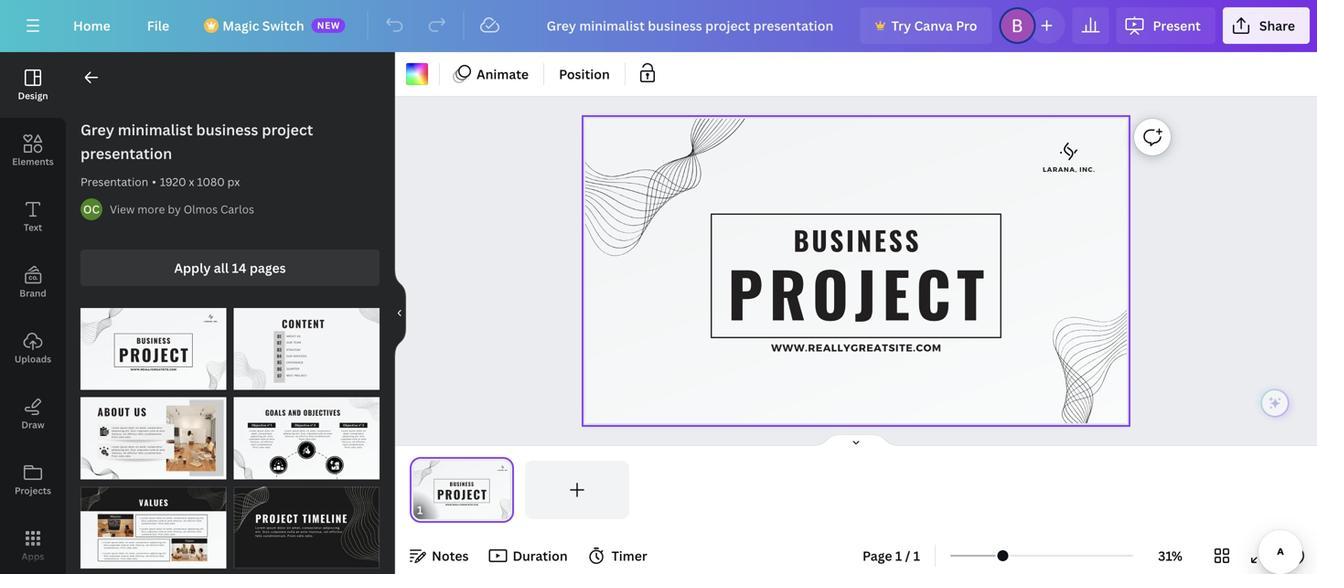 Task type: vqa. For each thing, say whether or not it's contained in the screenshot.
1920 x 1080 px
yes



Task type: describe. For each thing, give the bounding box(es) containing it.
larana,
[[1043, 165, 1078, 173]]

31%
[[1159, 548, 1183, 565]]

share
[[1260, 17, 1296, 34]]

try canva pro
[[892, 17, 978, 34]]

share button
[[1223, 7, 1311, 44]]

text
[[24, 221, 42, 234]]

draw
[[21, 419, 44, 431]]

px
[[228, 174, 240, 189]]

Page title text field
[[431, 502, 438, 520]]

apps button
[[0, 513, 66, 575]]

text button
[[0, 184, 66, 250]]

olmos
[[184, 202, 218, 217]]

try canva pro button
[[861, 7, 992, 44]]

/
[[906, 548, 911, 565]]

timer
[[612, 548, 648, 565]]

view more by olmos carlos
[[110, 202, 254, 217]]

side panel tab list
[[0, 52, 66, 575]]

31% button
[[1141, 542, 1201, 571]]

apps
[[22, 551, 44, 563]]

14
[[232, 259, 247, 277]]

notes button
[[403, 542, 476, 571]]

grey
[[81, 120, 114, 140]]

1 1 from the left
[[896, 548, 903, 565]]

home
[[73, 17, 111, 34]]

Design title text field
[[532, 7, 853, 44]]

minimalist
[[118, 120, 193, 140]]

page 1 image
[[410, 461, 514, 520]]

brand button
[[0, 250, 66, 316]]

inc.
[[1080, 165, 1096, 173]]

all
[[214, 259, 229, 277]]

uploads button
[[0, 316, 66, 382]]

switch
[[262, 17, 304, 34]]

hide pages image
[[813, 434, 901, 448]]

main menu bar
[[0, 0, 1318, 52]]

projects button
[[0, 448, 66, 513]]

page 1 / 1
[[863, 548, 921, 565]]

duration
[[513, 548, 568, 565]]

www.reallygreatsite.com
[[772, 342, 942, 354]]

apply all 14 pages
[[174, 259, 286, 277]]

by
[[168, 202, 181, 217]]

design
[[18, 90, 48, 102]]

project inside grey minimalist business project presentation
[[262, 120, 313, 140]]

1080
[[197, 174, 225, 189]]

business
[[794, 220, 922, 260]]

new
[[317, 19, 340, 32]]

1920 x 1080 px
[[160, 174, 240, 189]]

pro
[[956, 17, 978, 34]]



Task type: locate. For each thing, give the bounding box(es) containing it.
magic switch
[[223, 17, 304, 34]]

1 right the /
[[914, 548, 921, 565]]

olmos carlos element
[[81, 199, 102, 221]]

no color image
[[406, 63, 428, 85]]

canva assistant image
[[1267, 395, 1284, 412]]

0 horizontal spatial project
[[262, 120, 313, 140]]

page
[[863, 548, 893, 565]]

grey minimalist business project presentation image
[[81, 308, 227, 391], [234, 308, 380, 391], [81, 398, 227, 480], [234, 398, 380, 480], [81, 487, 227, 569], [234, 487, 380, 569]]

position button
[[552, 59, 618, 89]]

elements
[[12, 156, 54, 168]]

project up www.reallygreatsite.com
[[728, 247, 991, 339]]

file button
[[132, 7, 184, 44]]

presentation
[[81, 144, 172, 163]]

canva
[[915, 17, 953, 34]]

more
[[138, 202, 165, 217]]

notes
[[432, 548, 469, 565]]

1 vertical spatial project
[[728, 247, 991, 339]]

hide image
[[394, 270, 406, 357]]

apply
[[174, 259, 211, 277]]

0 horizontal spatial 1
[[896, 548, 903, 565]]

elements button
[[0, 118, 66, 184]]

grey minimalist business project presentation element
[[81, 308, 227, 391], [234, 308, 380, 391], [81, 398, 227, 480], [234, 398, 380, 480], [81, 487, 227, 569], [234, 487, 380, 569]]

project
[[262, 120, 313, 140], [728, 247, 991, 339]]

animate button
[[448, 59, 536, 89]]

x
[[189, 174, 194, 189]]

duration button
[[484, 542, 575, 571]]

1 horizontal spatial project
[[728, 247, 991, 339]]

grey minimalist business project presentation
[[81, 120, 313, 163]]

1 left the /
[[896, 548, 903, 565]]

uploads
[[14, 353, 51, 366]]

present
[[1154, 17, 1202, 34]]

brand
[[19, 287, 46, 300]]

1920
[[160, 174, 186, 189]]

business
[[196, 120, 258, 140]]

file
[[147, 17, 169, 34]]

carlos
[[221, 202, 254, 217]]

0 vertical spatial project
[[262, 120, 313, 140]]

1
[[896, 548, 903, 565], [914, 548, 921, 565]]

view
[[110, 202, 135, 217]]

larana, inc.
[[1043, 165, 1096, 173]]

present button
[[1117, 7, 1216, 44]]

magic
[[223, 17, 259, 34]]

try
[[892, 17, 912, 34]]

1 horizontal spatial 1
[[914, 548, 921, 565]]

projects
[[15, 485, 51, 497]]

pages
[[250, 259, 286, 277]]

apply all 14 pages button
[[81, 250, 380, 286]]

position
[[559, 65, 610, 83]]

design button
[[0, 52, 66, 118]]

olmos carlos image
[[81, 199, 102, 221]]

presentation
[[81, 174, 148, 189]]

2 1 from the left
[[914, 548, 921, 565]]

view more by olmos carlos button
[[110, 200, 254, 219]]

project right business
[[262, 120, 313, 140]]

animate
[[477, 65, 529, 83]]

timer button
[[583, 542, 655, 571]]

home link
[[59, 7, 125, 44]]

draw button
[[0, 382, 66, 448]]



